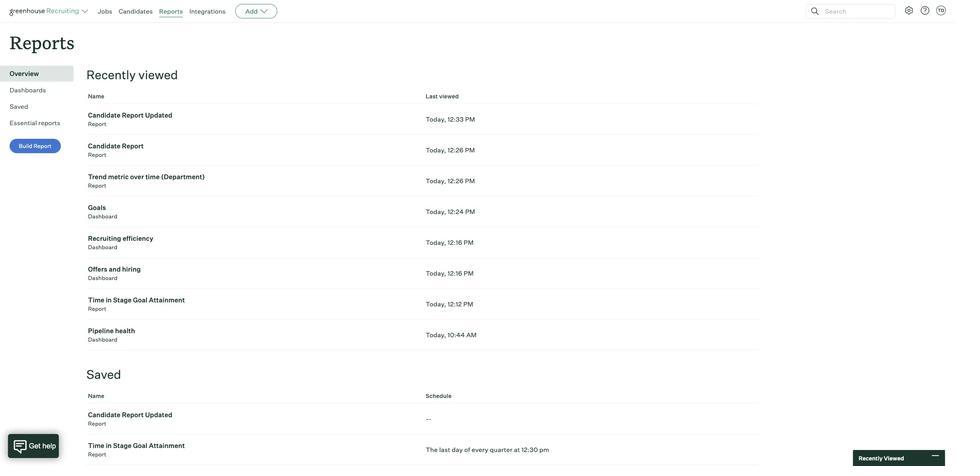 Task type: locate. For each thing, give the bounding box(es) containing it.
time
[[146, 173, 160, 181]]

pm down today, 12:33 pm
[[465, 146, 475, 154]]

1 vertical spatial reports
[[10, 30, 75, 54]]

3 dashboard from the top
[[88, 275, 118, 282]]

today, 12:26 pm down today, 12:33 pm
[[426, 146, 475, 154]]

pm right 12:12
[[464, 300, 474, 308]]

12:16 down 12:24
[[448, 239, 463, 247]]

today, left 12:24
[[426, 208, 447, 216]]

12:16 for recruiting efficiency
[[448, 239, 463, 247]]

today, left 12:12
[[426, 300, 447, 308]]

reports right the candidates link
[[159, 7, 183, 15]]

goal
[[133, 296, 148, 304], [133, 442, 148, 450]]

0 horizontal spatial reports
[[10, 30, 75, 54]]

over
[[130, 173, 144, 181]]

essential
[[10, 119, 37, 127]]

name for recently viewed
[[88, 93, 104, 100]]

attainment
[[149, 296, 185, 304], [149, 442, 185, 450]]

1 12:26 from the top
[[448, 146, 464, 154]]

0 vertical spatial viewed
[[138, 67, 178, 82]]

1 vertical spatial stage
[[113, 442, 132, 450]]

2 today, 12:26 pm from the top
[[426, 177, 475, 185]]

1 candidate report updated report from the top
[[88, 111, 173, 127]]

today, 12:26 pm for trend metric over time (department)
[[426, 177, 475, 185]]

today, 12:24 pm
[[426, 208, 476, 216]]

pm
[[540, 446, 550, 454]]

pm for over
[[465, 177, 475, 185]]

health
[[115, 327, 135, 335]]

td
[[939, 8, 945, 13]]

today, 12:16 pm
[[426, 239, 474, 247], [426, 270, 474, 278]]

0 horizontal spatial saved
[[10, 103, 28, 111]]

pm up today, 12:24 pm
[[465, 177, 475, 185]]

0 vertical spatial time
[[88, 296, 104, 304]]

reports down greenhouse recruiting image
[[10, 30, 75, 54]]

today, for pipeline health
[[426, 331, 447, 339]]

today, 12:16 pm up today, 12:12 pm
[[426, 270, 474, 278]]

2 candidate from the top
[[88, 142, 121, 150]]

pm up today, 12:12 pm
[[464, 270, 474, 278]]

add button
[[236, 4, 278, 18]]

1 today, 12:26 pm from the top
[[426, 146, 475, 154]]

time in stage goal attainment report for today,
[[88, 296, 185, 312]]

1 vertical spatial today, 12:16 pm
[[426, 270, 474, 278]]

pm right 12:24
[[466, 208, 476, 216]]

1 vertical spatial time
[[88, 442, 104, 450]]

0 vertical spatial 12:26
[[448, 146, 464, 154]]

today, left 12:33
[[426, 115, 447, 123]]

0 vertical spatial candidate
[[88, 111, 121, 119]]

pm right 12:33
[[465, 115, 475, 123]]

today, for recruiting efficiency
[[426, 239, 447, 247]]

today,
[[426, 115, 447, 123], [426, 146, 447, 154], [426, 177, 447, 185], [426, 208, 447, 216], [426, 239, 447, 247], [426, 270, 447, 278], [426, 300, 447, 308], [426, 331, 447, 339]]

overview link
[[10, 69, 70, 79]]

recently for recently viewed
[[859, 455, 883, 462]]

1 vertical spatial goal
[[133, 442, 148, 450]]

(department)
[[161, 173, 205, 181]]

0 horizontal spatial viewed
[[138, 67, 178, 82]]

4 dashboard from the top
[[88, 336, 118, 343]]

greenhouse recruiting image
[[10, 6, 82, 16]]

2 today, from the top
[[426, 146, 447, 154]]

today, left 10:44
[[426, 331, 447, 339]]

candidate
[[88, 111, 121, 119], [88, 142, 121, 150], [88, 411, 121, 419]]

trend metric over time (department) report
[[88, 173, 205, 189]]

1 time in stage goal attainment report from the top
[[88, 296, 185, 312]]

today, for candidate report
[[426, 146, 447, 154]]

1 vertical spatial 12:16
[[448, 270, 463, 278]]

2 time from the top
[[88, 442, 104, 450]]

2 12:26 from the top
[[448, 177, 464, 185]]

2 attainment from the top
[[149, 442, 185, 450]]

in for today,
[[106, 296, 112, 304]]

dashboard
[[88, 213, 118, 220], [88, 244, 118, 251], [88, 275, 118, 282], [88, 336, 118, 343]]

1 name from the top
[[88, 93, 104, 100]]

1 vertical spatial saved
[[86, 367, 121, 382]]

saved
[[10, 103, 28, 111], [86, 367, 121, 382]]

dashboard inside pipeline health dashboard
[[88, 336, 118, 343]]

every
[[472, 446, 489, 454]]

today, 12:26 pm for candidate report
[[426, 146, 475, 154]]

6 today, from the top
[[426, 270, 447, 278]]

add
[[246, 7, 258, 15]]

dashboard down offers
[[88, 275, 118, 282]]

today, 12:33 pm
[[426, 115, 475, 123]]

candidate for saved
[[88, 411, 121, 419]]

updated
[[145, 111, 173, 119], [145, 411, 173, 419]]

today, up today, 12:12 pm
[[426, 270, 447, 278]]

3 today, from the top
[[426, 177, 447, 185]]

candidate report updated report
[[88, 111, 173, 127], [88, 411, 173, 427]]

recently
[[86, 67, 136, 82], [859, 455, 883, 462]]

1 in from the top
[[106, 296, 112, 304]]

2 time in stage goal attainment report from the top
[[88, 442, 185, 458]]

time for today,
[[88, 296, 104, 304]]

1 attainment from the top
[[149, 296, 185, 304]]

2 12:16 from the top
[[448, 270, 463, 278]]

1 vertical spatial viewed
[[440, 93, 459, 100]]

name
[[88, 93, 104, 100], [88, 393, 104, 400]]

stage
[[113, 296, 132, 304], [113, 442, 132, 450]]

in
[[106, 296, 112, 304], [106, 442, 112, 450]]

2 goal from the top
[[133, 442, 148, 450]]

0 vertical spatial name
[[88, 93, 104, 100]]

12:26
[[448, 146, 464, 154], [448, 177, 464, 185]]

1 stage from the top
[[113, 296, 132, 304]]

today, down today, 12:24 pm
[[426, 239, 447, 247]]

report inside build report button
[[34, 143, 52, 149]]

8 today, from the top
[[426, 331, 447, 339]]

goal for today,
[[133, 296, 148, 304]]

1 horizontal spatial reports
[[159, 7, 183, 15]]

1 time from the top
[[88, 296, 104, 304]]

3 candidate from the top
[[88, 411, 121, 419]]

integrations
[[190, 7, 226, 15]]

0 vertical spatial today, 12:26 pm
[[426, 146, 475, 154]]

Search text field
[[824, 5, 889, 17]]

1 vertical spatial time in stage goal attainment report
[[88, 442, 185, 458]]

reports link
[[159, 7, 183, 15]]

2 in from the top
[[106, 442, 112, 450]]

-
[[426, 415, 429, 423], [429, 415, 432, 423]]

2 updated from the top
[[145, 411, 173, 419]]

efficiency
[[123, 235, 153, 243]]

12:16
[[448, 239, 463, 247], [448, 270, 463, 278]]

today, 12:26 pm up today, 12:24 pm
[[426, 177, 475, 185]]

dashboard down goals
[[88, 213, 118, 220]]

pm for stage
[[464, 300, 474, 308]]

1 horizontal spatial recently
[[859, 455, 883, 462]]

1 vertical spatial 12:26
[[448, 177, 464, 185]]

dashboard inside recruiting efficiency dashboard
[[88, 244, 118, 251]]

1 vertical spatial attainment
[[149, 442, 185, 450]]

today, up today, 12:24 pm
[[426, 177, 447, 185]]

12:26 down 12:33
[[448, 146, 464, 154]]

0 vertical spatial 12:16
[[448, 239, 463, 247]]

1 updated from the top
[[145, 111, 173, 119]]

4 today, from the top
[[426, 208, 447, 216]]

12:16 for offers and hiring
[[448, 270, 463, 278]]

time in stage goal attainment report for the
[[88, 442, 185, 458]]

12:24
[[448, 208, 464, 216]]

2 dashboard from the top
[[88, 244, 118, 251]]

1 goal from the top
[[133, 296, 148, 304]]

the
[[426, 446, 438, 454]]

time in stage goal attainment report
[[88, 296, 185, 312], [88, 442, 185, 458]]

recruiting efficiency dashboard
[[88, 235, 153, 251]]

12:26 up 12:24
[[448, 177, 464, 185]]

the last day of every quarter at 12:30 pm
[[426, 446, 550, 454]]

report
[[122, 111, 144, 119], [88, 121, 107, 127], [122, 142, 144, 150], [34, 143, 52, 149], [88, 151, 107, 158], [88, 182, 107, 189], [88, 306, 107, 312], [122, 411, 144, 419], [88, 421, 107, 427], [88, 451, 107, 458]]

recruiting
[[88, 235, 121, 243]]

1 12:16 from the top
[[448, 239, 463, 247]]

today, for candidate report updated
[[426, 115, 447, 123]]

0 vertical spatial attainment
[[149, 296, 185, 304]]

7 today, from the top
[[426, 300, 447, 308]]

1 vertical spatial in
[[106, 442, 112, 450]]

0 vertical spatial updated
[[145, 111, 173, 119]]

pm for updated
[[465, 115, 475, 123]]

0 vertical spatial time in stage goal attainment report
[[88, 296, 185, 312]]

2 vertical spatial candidate
[[88, 411, 121, 419]]

2 stage from the top
[[113, 442, 132, 450]]

1 vertical spatial recently
[[859, 455, 883, 462]]

metric
[[108, 173, 129, 181]]

candidate report report
[[88, 142, 144, 158]]

0 vertical spatial goal
[[133, 296, 148, 304]]

1 vertical spatial name
[[88, 393, 104, 400]]

pm for hiring
[[464, 270, 474, 278]]

0 horizontal spatial recently
[[86, 67, 136, 82]]

1 vertical spatial candidate
[[88, 142, 121, 150]]

12:16 up 12:12
[[448, 270, 463, 278]]

1 vertical spatial candidate report updated report
[[88, 411, 173, 427]]

0 vertical spatial in
[[106, 296, 112, 304]]

hiring
[[122, 266, 141, 274]]

dashboards
[[10, 86, 46, 94]]

pm down 12:24
[[464, 239, 474, 247]]

0 vertical spatial reports
[[159, 7, 183, 15]]

0 vertical spatial candidate report updated report
[[88, 111, 173, 127]]

and
[[109, 266, 121, 274]]

2 today, 12:16 pm from the top
[[426, 270, 474, 278]]

viewed
[[138, 67, 178, 82], [440, 93, 459, 100]]

1 horizontal spatial viewed
[[440, 93, 459, 100]]

pm
[[465, 115, 475, 123], [465, 146, 475, 154], [465, 177, 475, 185], [466, 208, 476, 216], [464, 239, 474, 247], [464, 270, 474, 278], [464, 300, 474, 308]]

1 today, from the top
[[426, 115, 447, 123]]

today, 12:16 pm for recruiting efficiency
[[426, 239, 474, 247]]

reports
[[159, 7, 183, 15], [10, 30, 75, 54]]

1 candidate from the top
[[88, 111, 121, 119]]

2 name from the top
[[88, 393, 104, 400]]

saved link
[[10, 102, 70, 111]]

recently for recently viewed
[[86, 67, 136, 82]]

in for the
[[106, 442, 112, 450]]

time for the
[[88, 442, 104, 450]]

1 vertical spatial updated
[[145, 411, 173, 419]]

reports
[[38, 119, 60, 127]]

2 candidate report updated report from the top
[[88, 411, 173, 427]]

0 vertical spatial stage
[[113, 296, 132, 304]]

time
[[88, 296, 104, 304], [88, 442, 104, 450]]

stage for today, 12:12 pm
[[113, 296, 132, 304]]

today, 12:12 pm
[[426, 300, 474, 308]]

today, 12:26 pm
[[426, 146, 475, 154], [426, 177, 475, 185]]

0 vertical spatial recently
[[86, 67, 136, 82]]

dashboard down 'recruiting'
[[88, 244, 118, 251]]

goal for the
[[133, 442, 148, 450]]

candidate report updated report for saved
[[88, 411, 173, 427]]

5 today, from the top
[[426, 239, 447, 247]]

1 vertical spatial today, 12:26 pm
[[426, 177, 475, 185]]

pm for dashboard
[[464, 239, 474, 247]]

pipeline health dashboard
[[88, 327, 135, 343]]

dashboard down pipeline
[[88, 336, 118, 343]]

jobs link
[[98, 7, 112, 15]]

1 today, 12:16 pm from the top
[[426, 239, 474, 247]]

today, 12:16 pm down today, 12:24 pm
[[426, 239, 474, 247]]

0 vertical spatial saved
[[10, 103, 28, 111]]

0 vertical spatial today, 12:16 pm
[[426, 239, 474, 247]]

stage for the last day of every quarter at 12:30 pm
[[113, 442, 132, 450]]

today, down today, 12:33 pm
[[426, 146, 447, 154]]



Task type: vqa. For each thing, say whether or not it's contained in the screenshot.
the topmost STATUS
no



Task type: describe. For each thing, give the bounding box(es) containing it.
td button
[[937, 6, 947, 15]]

last viewed
[[426, 93, 459, 100]]

td button
[[935, 4, 948, 17]]

today, for time in stage goal attainment
[[426, 300, 447, 308]]

pm for report
[[465, 146, 475, 154]]

last
[[426, 93, 438, 100]]

build report button
[[10, 139, 61, 153]]

offers
[[88, 266, 107, 274]]

updated for recently viewed
[[145, 111, 173, 119]]

12:30
[[522, 446, 538, 454]]

essential reports
[[10, 119, 60, 127]]

1 - from the left
[[426, 415, 429, 423]]

build report
[[19, 143, 52, 149]]

candidate report updated report for recently viewed
[[88, 111, 173, 127]]

1 horizontal spatial saved
[[86, 367, 121, 382]]

overview
[[10, 70, 39, 78]]

candidates link
[[119, 7, 153, 15]]

trend
[[88, 173, 107, 181]]

today, 12:16 pm for offers and hiring
[[426, 270, 474, 278]]

candidate inside candidate report report
[[88, 142, 121, 150]]

dashboard inside offers and hiring dashboard
[[88, 275, 118, 282]]

viewed for recently viewed
[[138, 67, 178, 82]]

candidate for recently viewed
[[88, 111, 121, 119]]

offers and hiring dashboard
[[88, 266, 141, 282]]

report inside trend metric over time (department) report
[[88, 182, 107, 189]]

updated for saved
[[145, 411, 173, 419]]

today, for offers and hiring
[[426, 270, 447, 278]]

--
[[426, 415, 432, 423]]

today, 10:44 am
[[426, 331, 477, 339]]

name for saved
[[88, 393, 104, 400]]

build
[[19, 143, 32, 149]]

12:26 for candidate report
[[448, 146, 464, 154]]

attainment for the last day of every quarter at 12:30 pm
[[149, 442, 185, 450]]

attainment for today, 12:12 pm
[[149, 296, 185, 304]]

today, for goals
[[426, 208, 447, 216]]

pipeline
[[88, 327, 114, 335]]

12:33
[[448, 115, 464, 123]]

last
[[440, 446, 451, 454]]

at
[[514, 446, 520, 454]]

12:12
[[448, 300, 462, 308]]

day
[[452, 446, 463, 454]]

jobs
[[98, 7, 112, 15]]

schedule
[[426, 393, 452, 400]]

2 - from the left
[[429, 415, 432, 423]]

essential reports link
[[10, 118, 70, 128]]

10:44
[[448, 331, 465, 339]]

am
[[467, 331, 477, 339]]

viewed for last viewed
[[440, 93, 459, 100]]

of
[[465, 446, 471, 454]]

today, for trend metric over time (department)
[[426, 177, 447, 185]]

viewed
[[885, 455, 905, 462]]

candidates
[[119, 7, 153, 15]]

1 dashboard from the top
[[88, 213, 118, 220]]

12:26 for trend metric over time (department)
[[448, 177, 464, 185]]

configure image
[[905, 6, 915, 15]]

goals
[[88, 204, 106, 212]]

integrations link
[[190, 7, 226, 15]]

recently viewed
[[859, 455, 905, 462]]

dashboards link
[[10, 85, 70, 95]]

quarter
[[490, 446, 513, 454]]

recently viewed
[[86, 67, 178, 82]]

goals dashboard
[[88, 204, 118, 220]]



